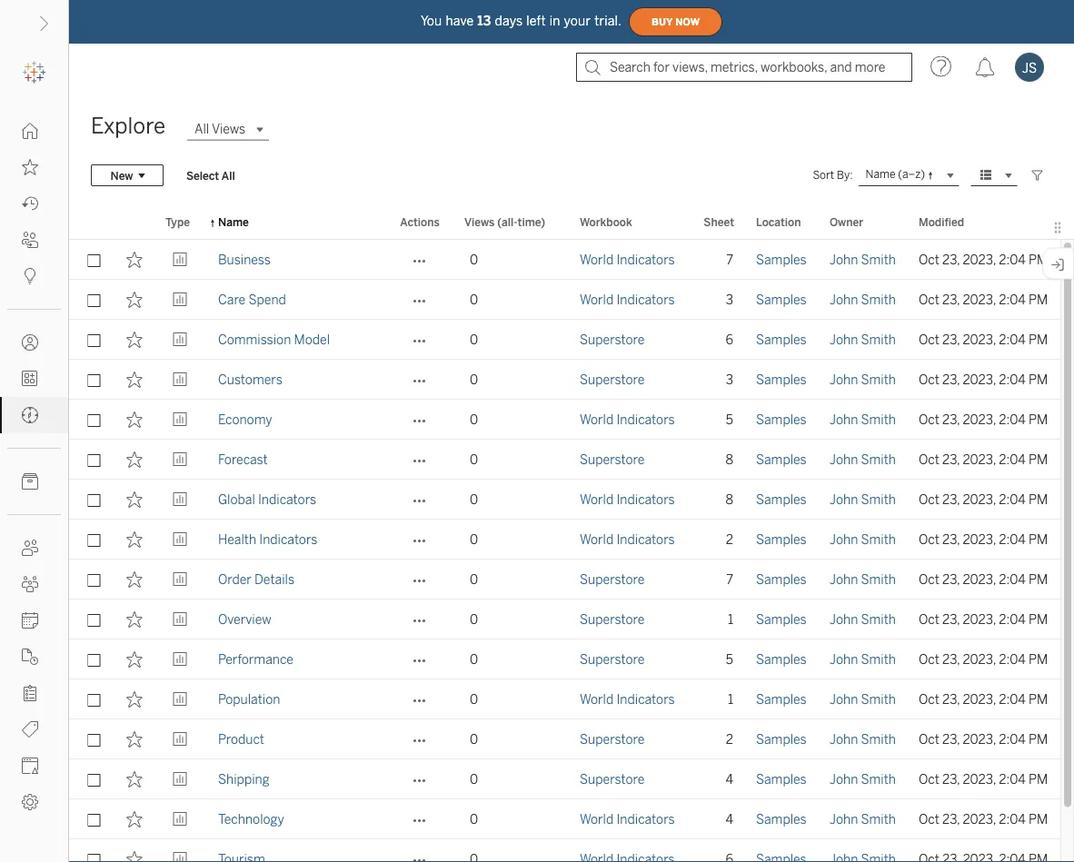 Task type: vqa. For each thing, say whether or not it's contained in the screenshot.
the null detail icon
no



Task type: locate. For each thing, give the bounding box(es) containing it.
view image
[[172, 292, 189, 308], [172, 332, 189, 348], [172, 492, 189, 508], [172, 532, 189, 548], [172, 572, 189, 588], [172, 612, 189, 628], [172, 652, 189, 668], [172, 692, 189, 708], [172, 772, 189, 788], [172, 812, 189, 828], [172, 852, 189, 863]]

0 vertical spatial all
[[195, 122, 209, 137]]

8
[[726, 452, 734, 467], [726, 492, 734, 507]]

4 world indicators link from the top
[[580, 480, 675, 520]]

15 samples link from the top
[[757, 800, 807, 840]]

1 vertical spatial 1
[[728, 692, 734, 707]]

0 for care spend
[[470, 292, 478, 307]]

0 for order details
[[470, 572, 478, 587]]

0 for economy
[[470, 412, 478, 427]]

6 view image from the top
[[172, 612, 189, 628]]

2:04
[[1000, 252, 1027, 267], [1000, 292, 1027, 307], [1000, 332, 1027, 347], [1000, 372, 1027, 387], [1000, 412, 1027, 427], [1000, 452, 1027, 467], [1000, 492, 1027, 507], [1000, 532, 1027, 547], [1000, 572, 1027, 587], [1000, 612, 1027, 627], [1000, 652, 1027, 667], [1000, 692, 1027, 707], [1000, 732, 1027, 747], [1000, 772, 1027, 788], [1000, 813, 1027, 828]]

name
[[866, 168, 896, 181], [218, 216, 249, 229]]

9 view image from the top
[[172, 772, 189, 788]]

world indicators link for 3
[[580, 280, 675, 320]]

forecast
[[218, 452, 268, 467]]

superstore link
[[580, 320, 645, 360], [580, 360, 645, 400], [580, 440, 645, 480], [580, 560, 645, 600], [580, 600, 645, 640], [580, 640, 645, 680], [580, 720, 645, 760], [580, 760, 645, 800]]

john smith link for business
[[830, 240, 897, 280]]

6 john from the top
[[830, 452, 859, 467]]

2023, for technology
[[963, 813, 997, 828]]

order details
[[218, 572, 295, 587]]

13 oct 23, 2023, 2:04 pm from the top
[[919, 732, 1049, 747]]

smith for technology
[[862, 813, 897, 828]]

oct 23, 2023, 2:04 pm for business
[[919, 252, 1049, 267]]

name up business
[[218, 216, 249, 229]]

smith for business
[[862, 252, 897, 267]]

2:04 for performance
[[1000, 652, 1027, 667]]

care spend link
[[218, 280, 286, 320]]

john smith for population
[[830, 692, 897, 707]]

samples
[[757, 252, 807, 267], [757, 292, 807, 307], [757, 332, 807, 347], [757, 372, 807, 387], [757, 412, 807, 427], [757, 452, 807, 467], [757, 492, 807, 507], [757, 532, 807, 547], [757, 572, 807, 587], [757, 612, 807, 627], [757, 652, 807, 667], [757, 692, 807, 707], [757, 732, 807, 747], [757, 772, 807, 788], [757, 813, 807, 828]]

commission model link
[[218, 320, 330, 360]]

23, for health indicators
[[943, 532, 961, 547]]

13 samples from the top
[[757, 732, 807, 747]]

0 vertical spatial 5
[[726, 412, 734, 427]]

performance
[[218, 652, 294, 667]]

4 oct 23, 2023, 2:04 pm from the top
[[919, 372, 1049, 387]]

1 smith from the top
[[862, 252, 897, 267]]

7
[[727, 252, 734, 267], [727, 572, 734, 587]]

john smith for health indicators
[[830, 532, 897, 547]]

2 samples from the top
[[757, 292, 807, 307]]

row containing customers
[[69, 360, 1061, 400]]

name (a–z) button
[[859, 165, 960, 186]]

oct 23, 2023, 2:04 pm for performance
[[919, 652, 1049, 667]]

superstore link for 5
[[580, 640, 645, 680]]

population link
[[218, 680, 280, 720]]

john for customers
[[830, 372, 859, 387]]

1 vertical spatial 8
[[726, 492, 734, 507]]

indicators for 3
[[617, 292, 675, 307]]

samples for product
[[757, 732, 807, 747]]

john for shipping
[[830, 772, 859, 788]]

2 john from the top
[[830, 292, 859, 307]]

0 vertical spatial 3
[[726, 292, 734, 307]]

oct for forecast
[[919, 452, 940, 467]]

john smith for care spend
[[830, 292, 897, 307]]

2023, for product
[[963, 732, 997, 747]]

superstore link for 1
[[580, 600, 645, 640]]

12 john from the top
[[830, 692, 859, 707]]

john smith
[[830, 252, 897, 267], [830, 292, 897, 307], [830, 332, 897, 347], [830, 372, 897, 387], [830, 412, 897, 427], [830, 452, 897, 467], [830, 492, 897, 507], [830, 532, 897, 547], [830, 572, 897, 587], [830, 612, 897, 627], [830, 652, 897, 667], [830, 692, 897, 707], [830, 732, 897, 747], [830, 772, 897, 788], [830, 813, 897, 828]]

john for technology
[[830, 813, 859, 828]]

1 horizontal spatial name
[[866, 168, 896, 181]]

world for 2
[[580, 532, 614, 547]]

shipping link
[[218, 760, 270, 800]]

you
[[421, 13, 442, 28]]

23, for global indicators
[[943, 492, 961, 507]]

view image for overview
[[172, 612, 189, 628]]

oct 23, 2023, 2:04 pm for technology
[[919, 813, 1049, 828]]

samples link for economy
[[757, 400, 807, 440]]

row containing order details
[[69, 560, 1061, 600]]

6 john smith link from the top
[[830, 440, 897, 480]]

superstore for 2
[[580, 732, 645, 747]]

by:
[[837, 169, 853, 182]]

main navigation. press the up and down arrow keys to access links. element
[[0, 113, 68, 821]]

5
[[726, 412, 734, 427], [726, 652, 734, 667]]

john smith for product
[[830, 732, 897, 747]]

superstore
[[580, 332, 645, 347], [580, 372, 645, 387], [580, 452, 645, 467], [580, 572, 645, 587], [580, 612, 645, 627], [580, 652, 645, 667], [580, 732, 645, 747], [580, 772, 645, 788]]

2 oct from the top
[[919, 292, 940, 307]]

1 vertical spatial 2
[[726, 732, 734, 747]]

1 0 from the top
[[470, 252, 478, 267]]

0 horizontal spatial views
[[212, 122, 246, 137]]

all inside button
[[222, 169, 235, 182]]

9 2023, from the top
[[963, 572, 997, 587]]

2023, for performance
[[963, 652, 997, 667]]

0 vertical spatial 4
[[726, 772, 734, 788]]

view image for commission model
[[172, 332, 189, 348]]

john for performance
[[830, 652, 859, 667]]

product
[[218, 732, 265, 747]]

3
[[726, 292, 734, 307], [726, 372, 734, 387]]

oct 23, 2023, 2:04 pm for forecast
[[919, 452, 1049, 467]]

your
[[564, 13, 591, 28]]

order details link
[[218, 560, 295, 600]]

oct for health indicators
[[919, 532, 940, 547]]

view image left forecast link
[[172, 452, 189, 468]]

9 23, from the top
[[943, 572, 961, 587]]

(a–z)
[[899, 168, 926, 181]]

2 0 from the top
[[470, 292, 478, 307]]

world indicators link for 8
[[580, 480, 675, 520]]

row containing business
[[69, 240, 1061, 280]]

5 2:04 from the top
[[1000, 412, 1027, 427]]

7 pm from the top
[[1029, 492, 1049, 507]]

all
[[195, 122, 209, 137], [222, 169, 235, 182]]

performance link
[[218, 640, 294, 680]]

14 23, from the top
[[943, 772, 961, 788]]

grid
[[69, 206, 1075, 863]]

2 for superstore
[[726, 732, 734, 747]]

13
[[478, 13, 491, 28]]

oct 23, 2023, 2:04 pm for overview
[[919, 612, 1049, 627]]

9 oct from the top
[[919, 572, 940, 587]]

navigation panel element
[[0, 55, 68, 821]]

workbook
[[580, 216, 633, 229]]

4 samples link from the top
[[757, 360, 807, 400]]

0 vertical spatial views
[[212, 122, 246, 137]]

9 john smith link from the top
[[830, 560, 897, 600]]

14 john smith from the top
[[830, 772, 897, 788]]

2 view image from the top
[[172, 372, 189, 388]]

john
[[830, 252, 859, 267], [830, 292, 859, 307], [830, 332, 859, 347], [830, 372, 859, 387], [830, 412, 859, 427], [830, 452, 859, 467], [830, 492, 859, 507], [830, 532, 859, 547], [830, 572, 859, 587], [830, 612, 859, 627], [830, 652, 859, 667], [830, 692, 859, 707], [830, 732, 859, 747], [830, 772, 859, 788], [830, 813, 859, 828]]

1 john smith from the top
[[830, 252, 897, 267]]

owner
[[830, 216, 864, 229]]

world indicators link for 5
[[580, 400, 675, 440]]

new
[[110, 169, 133, 182]]

time)
[[518, 216, 546, 229]]

12 row from the top
[[69, 680, 1061, 720]]

all inside popup button
[[195, 122, 209, 137]]

technology
[[218, 813, 285, 828]]

oct 23, 2023, 2:04 pm for global indicators
[[919, 492, 1049, 507]]

view image down type
[[172, 252, 189, 268]]

oct 23, 2023, 2:04 pm
[[919, 252, 1049, 267], [919, 292, 1049, 307], [919, 332, 1049, 347], [919, 372, 1049, 387], [919, 412, 1049, 427], [919, 452, 1049, 467], [919, 492, 1049, 507], [919, 532, 1049, 547], [919, 572, 1049, 587], [919, 612, 1049, 627], [919, 652, 1049, 667], [919, 692, 1049, 707], [919, 732, 1049, 747], [919, 772, 1049, 788], [919, 813, 1049, 828]]

world
[[580, 252, 614, 267], [580, 292, 614, 307], [580, 412, 614, 427], [580, 492, 614, 507], [580, 532, 614, 547], [580, 692, 614, 707], [580, 813, 614, 828]]

13 0 from the top
[[470, 732, 478, 747]]

7 2023, from the top
[[963, 492, 997, 507]]

15 oct 23, 2023, 2:04 pm from the top
[[919, 813, 1049, 828]]

john smith link for health indicators
[[830, 520, 897, 560]]

superstore for 1
[[580, 612, 645, 627]]

2 samples link from the top
[[757, 280, 807, 320]]

1 vertical spatial 3
[[726, 372, 734, 387]]

1 vertical spatial name
[[218, 216, 249, 229]]

7 world from the top
[[580, 813, 614, 828]]

13 23, from the top
[[943, 732, 961, 747]]

10 samples link from the top
[[757, 600, 807, 640]]

1 1 from the top
[[728, 612, 734, 627]]

samples link for shipping
[[757, 760, 807, 800]]

14 john smith link from the top
[[830, 760, 897, 800]]

1 vertical spatial 7
[[727, 572, 734, 587]]

john smith link for order details
[[830, 560, 897, 600]]

2 smith from the top
[[862, 292, 897, 307]]

samples link for forecast
[[757, 440, 807, 480]]

10 2023, from the top
[[963, 612, 997, 627]]

pm
[[1029, 252, 1049, 267], [1029, 292, 1049, 307], [1029, 332, 1049, 347], [1029, 372, 1049, 387], [1029, 412, 1049, 427], [1029, 452, 1049, 467], [1029, 492, 1049, 507], [1029, 532, 1049, 547], [1029, 572, 1049, 587], [1029, 612, 1049, 627], [1029, 652, 1049, 667], [1029, 692, 1049, 707], [1029, 732, 1049, 747], [1029, 772, 1049, 788], [1029, 813, 1049, 828]]

in
[[550, 13, 561, 28]]

23, for shipping
[[943, 772, 961, 788]]

name (a–z)
[[866, 168, 926, 181]]

8 23, from the top
[[943, 532, 961, 547]]

2 5 from the top
[[726, 652, 734, 667]]

4 john smith from the top
[[830, 372, 897, 387]]

0 vertical spatial name
[[866, 168, 896, 181]]

row group containing business
[[69, 240, 1061, 863]]

2 superstore link from the top
[[580, 360, 645, 400]]

5 row from the top
[[69, 400, 1061, 440]]

world indicators
[[580, 252, 675, 267], [580, 292, 675, 307], [580, 412, 675, 427], [580, 492, 675, 507], [580, 532, 675, 547], [580, 692, 675, 707], [580, 813, 675, 828]]

0 vertical spatial 1
[[728, 612, 734, 627]]

views inside all views popup button
[[212, 122, 246, 137]]

john smith link for population
[[830, 680, 897, 720]]

3 samples link from the top
[[757, 320, 807, 360]]

model
[[294, 332, 330, 347]]

14 samples from the top
[[757, 772, 807, 788]]

4 view image from the top
[[172, 452, 189, 468]]

pm for commission model
[[1029, 332, 1049, 347]]

1 vertical spatial 4
[[726, 813, 734, 828]]

views left (all-
[[465, 216, 495, 229]]

13 john smith link from the top
[[830, 720, 897, 760]]

oct
[[919, 252, 940, 267], [919, 292, 940, 307], [919, 332, 940, 347], [919, 372, 940, 387], [919, 412, 940, 427], [919, 452, 940, 467], [919, 492, 940, 507], [919, 532, 940, 547], [919, 572, 940, 587], [919, 612, 940, 627], [919, 652, 940, 667], [919, 692, 940, 707], [919, 732, 940, 747], [919, 772, 940, 788], [919, 813, 940, 828]]

1 horizontal spatial views
[[465, 216, 495, 229]]

0 for overview
[[470, 612, 478, 627]]

0 horizontal spatial all
[[195, 122, 209, 137]]

4 smith from the top
[[862, 372, 897, 387]]

explore
[[91, 113, 166, 139]]

5 john from the top
[[830, 412, 859, 427]]

world indicators link for 7
[[580, 240, 675, 280]]

world for 7
[[580, 252, 614, 267]]

row containing global indicators
[[69, 480, 1061, 520]]

sheet
[[704, 216, 735, 229]]

1 superstore link from the top
[[580, 320, 645, 360]]

actions
[[400, 216, 440, 229]]

superstore link for 4
[[580, 760, 645, 800]]

customers
[[218, 372, 283, 387]]

row containing care spend
[[69, 280, 1061, 320]]

all up select
[[195, 122, 209, 137]]

1
[[728, 612, 734, 627], [728, 692, 734, 707]]

buy
[[652, 16, 673, 28]]

views
[[212, 122, 246, 137], [465, 216, 495, 229]]

list view image
[[978, 167, 995, 184]]

john smith for forecast
[[830, 452, 897, 467]]

all views button
[[187, 118, 269, 140]]

indicators
[[617, 252, 675, 267], [617, 292, 675, 307], [617, 412, 675, 427], [258, 492, 317, 507], [617, 492, 675, 507], [259, 532, 318, 547], [617, 532, 675, 547], [617, 692, 675, 707], [617, 813, 675, 828]]

view image left economy link
[[172, 412, 189, 428]]

2 2:04 from the top
[[1000, 292, 1027, 307]]

7 samples from the top
[[757, 492, 807, 507]]

views up select all
[[212, 122, 246, 137]]

samples link for technology
[[757, 800, 807, 840]]

13 row from the top
[[69, 720, 1061, 760]]

2:04 for business
[[1000, 252, 1027, 267]]

row containing commission model
[[69, 320, 1061, 360]]

2:04 for technology
[[1000, 813, 1027, 828]]

row
[[69, 240, 1061, 280], [69, 280, 1061, 320], [69, 320, 1061, 360], [69, 360, 1061, 400], [69, 400, 1061, 440], [69, 440, 1061, 480], [69, 480, 1061, 520], [69, 520, 1061, 560], [69, 560, 1061, 600], [69, 600, 1061, 640], [69, 640, 1061, 680], [69, 680, 1061, 720], [69, 720, 1061, 760], [69, 760, 1061, 800], [69, 800, 1061, 840], [69, 840, 1061, 863]]

0 vertical spatial 8
[[726, 452, 734, 467]]

business
[[218, 252, 271, 267]]

0 for customers
[[470, 372, 478, 387]]

5 pm from the top
[[1029, 412, 1049, 427]]

1 23, from the top
[[943, 252, 961, 267]]

view image for product
[[172, 732, 189, 748]]

3 smith from the top
[[862, 332, 897, 347]]

14 smith from the top
[[862, 772, 897, 788]]

2 4 from the top
[[726, 813, 734, 828]]

details
[[255, 572, 295, 587]]

15 samples from the top
[[757, 813, 807, 828]]

0 vertical spatial 7
[[727, 252, 734, 267]]

12 2023, from the top
[[963, 692, 997, 707]]

6 2:04 from the top
[[1000, 452, 1027, 467]]

4 superstore link from the top
[[580, 560, 645, 600]]

8 superstore link from the top
[[580, 760, 645, 800]]

7 john smith from the top
[[830, 492, 897, 507]]

6
[[726, 332, 734, 347]]

now
[[676, 16, 700, 28]]

5 for world indicators
[[726, 412, 734, 427]]

smith for order details
[[862, 572, 897, 587]]

samples for shipping
[[757, 772, 807, 788]]

0 for population
[[470, 692, 478, 707]]

samples link for population
[[757, 680, 807, 720]]

6 superstore from the top
[[580, 652, 645, 667]]

10 row from the top
[[69, 600, 1061, 640]]

13 samples link from the top
[[757, 720, 807, 760]]

2023, for shipping
[[963, 772, 997, 788]]

view image
[[172, 252, 189, 268], [172, 372, 189, 388], [172, 412, 189, 428], [172, 452, 189, 468], [172, 732, 189, 748]]

8 superstore from the top
[[580, 772, 645, 788]]

john smith link
[[830, 240, 897, 280], [830, 280, 897, 320], [830, 320, 897, 360], [830, 360, 897, 400], [830, 400, 897, 440], [830, 440, 897, 480], [830, 480, 897, 520], [830, 520, 897, 560], [830, 560, 897, 600], [830, 600, 897, 640], [830, 640, 897, 680], [830, 680, 897, 720], [830, 720, 897, 760], [830, 760, 897, 800], [830, 800, 897, 840]]

5 world indicators from the top
[[580, 532, 675, 547]]

3 superstore from the top
[[580, 452, 645, 467]]

view image for order details
[[172, 572, 189, 588]]

view image left customers link
[[172, 372, 189, 388]]

8 john from the top
[[830, 532, 859, 547]]

10 smith from the top
[[862, 612, 897, 627]]

health indicators
[[218, 532, 318, 547]]

3 down 6
[[726, 372, 734, 387]]

4
[[726, 772, 734, 788], [726, 813, 734, 828]]

7 23, from the top
[[943, 492, 961, 507]]

oct for business
[[919, 252, 940, 267]]

care
[[218, 292, 246, 307]]

population
[[218, 692, 280, 707]]

name left the (a–z) on the right top of page
[[866, 168, 896, 181]]

john smith for performance
[[830, 652, 897, 667]]

smith
[[862, 252, 897, 267], [862, 292, 897, 307], [862, 332, 897, 347], [862, 372, 897, 387], [862, 412, 897, 427], [862, 452, 897, 467], [862, 492, 897, 507], [862, 532, 897, 547], [862, 572, 897, 587], [862, 612, 897, 627], [862, 652, 897, 667], [862, 692, 897, 707], [862, 732, 897, 747], [862, 772, 897, 788], [862, 813, 897, 828]]

row group inside grid
[[69, 240, 1061, 863]]

forecast link
[[218, 440, 268, 480]]

11 samples from the top
[[757, 652, 807, 667]]

location
[[757, 216, 802, 229]]

2
[[726, 532, 734, 547], [726, 732, 734, 747]]

2 pm from the top
[[1029, 292, 1049, 307]]

left
[[527, 13, 546, 28]]

0 vertical spatial 2
[[726, 532, 734, 547]]

samples for forecast
[[757, 452, 807, 467]]

14 samples link from the top
[[757, 760, 807, 800]]

name inside dropdown button
[[866, 168, 896, 181]]

6 john smith from the top
[[830, 452, 897, 467]]

1 row from the top
[[69, 240, 1061, 280]]

2023,
[[963, 252, 997, 267], [963, 292, 997, 307], [963, 332, 997, 347], [963, 372, 997, 387], [963, 412, 997, 427], [963, 452, 997, 467], [963, 492, 997, 507], [963, 532, 997, 547], [963, 572, 997, 587], [963, 612, 997, 627], [963, 652, 997, 667], [963, 692, 997, 707], [963, 732, 997, 747], [963, 772, 997, 788], [963, 813, 997, 828]]

oct 23, 2023, 2:04 pm for shipping
[[919, 772, 1049, 788]]

11 2:04 from the top
[[1000, 652, 1027, 667]]

9 0 from the top
[[470, 572, 478, 587]]

1 oct from the top
[[919, 252, 940, 267]]

samples link
[[757, 240, 807, 280], [757, 280, 807, 320], [757, 320, 807, 360], [757, 360, 807, 400], [757, 400, 807, 440], [757, 440, 807, 480], [757, 480, 807, 520], [757, 520, 807, 560], [757, 560, 807, 600], [757, 600, 807, 640], [757, 640, 807, 680], [757, 680, 807, 720], [757, 720, 807, 760], [757, 760, 807, 800], [757, 800, 807, 840]]

8 for world indicators
[[726, 492, 734, 507]]

0
[[470, 252, 478, 267], [470, 292, 478, 307], [470, 332, 478, 347], [470, 372, 478, 387], [470, 412, 478, 427], [470, 452, 478, 467], [470, 492, 478, 507], [470, 532, 478, 547], [470, 572, 478, 587], [470, 612, 478, 627], [470, 652, 478, 667], [470, 692, 478, 707], [470, 732, 478, 747], [470, 772, 478, 788], [470, 813, 478, 828]]

10 samples from the top
[[757, 612, 807, 627]]

13 john from the top
[[830, 732, 859, 747]]

days
[[495, 13, 523, 28]]

you have 13 days left in your trial.
[[421, 13, 622, 28]]

view image left product link
[[172, 732, 189, 748]]

row group
[[69, 240, 1061, 863]]

1 vertical spatial all
[[222, 169, 235, 182]]

12 pm from the top
[[1029, 692, 1049, 707]]

2023, for customers
[[963, 372, 997, 387]]

7 samples link from the top
[[757, 480, 807, 520]]

4 23, from the top
[[943, 372, 961, 387]]

1 5 from the top
[[726, 412, 734, 427]]

1 vertical spatial 5
[[726, 652, 734, 667]]

2 23, from the top
[[943, 292, 961, 307]]

23,
[[943, 252, 961, 267], [943, 292, 961, 307], [943, 332, 961, 347], [943, 372, 961, 387], [943, 412, 961, 427], [943, 452, 961, 467], [943, 492, 961, 507], [943, 532, 961, 547], [943, 572, 961, 587], [943, 612, 961, 627], [943, 652, 961, 667], [943, 692, 961, 707], [943, 732, 961, 747], [943, 772, 961, 788], [943, 813, 961, 828]]

4 view image from the top
[[172, 532, 189, 548]]

8 smith from the top
[[862, 532, 897, 547]]

health
[[218, 532, 256, 547]]

0 horizontal spatial name
[[218, 216, 249, 229]]

health indicators link
[[218, 520, 318, 560]]

commission
[[218, 332, 291, 347]]

11 oct 23, 2023, 2:04 pm from the top
[[919, 652, 1049, 667]]

all right select
[[222, 169, 235, 182]]

2 2 from the top
[[726, 732, 734, 747]]

5 view image from the top
[[172, 572, 189, 588]]

23, for business
[[943, 252, 961, 267]]

2 row from the top
[[69, 280, 1061, 320]]

6 0 from the top
[[470, 452, 478, 467]]

world indicators for 4
[[580, 813, 675, 828]]

3 up 6
[[726, 292, 734, 307]]

1 horizontal spatial all
[[222, 169, 235, 182]]

pm for technology
[[1029, 813, 1049, 828]]

Search for views, metrics, workbooks, and more text field
[[577, 53, 913, 82]]

12 2:04 from the top
[[1000, 692, 1027, 707]]

7 2:04 from the top
[[1000, 492, 1027, 507]]

2 john smith link from the top
[[830, 280, 897, 320]]

9 john smith from the top
[[830, 572, 897, 587]]

world indicators link
[[580, 240, 675, 280], [580, 280, 675, 320], [580, 400, 675, 440], [580, 480, 675, 520], [580, 520, 675, 560], [580, 680, 675, 720], [580, 800, 675, 840]]



Task type: describe. For each thing, give the bounding box(es) containing it.
16 row from the top
[[69, 840, 1061, 863]]

samples link for overview
[[757, 600, 807, 640]]

indicators for 2
[[617, 532, 675, 547]]

john smith link for care spend
[[830, 280, 897, 320]]

john for product
[[830, 732, 859, 747]]

oct 23, 2023, 2:04 pm for customers
[[919, 372, 1049, 387]]

type
[[166, 216, 190, 229]]

grid containing business
[[69, 206, 1075, 863]]

4 for superstore
[[726, 772, 734, 788]]

oct 23, 2023, 2:04 pm for health indicators
[[919, 532, 1049, 547]]

2:04 for order details
[[1000, 572, 1027, 587]]

samples link for product
[[757, 720, 807, 760]]

smith for forecast
[[862, 452, 897, 467]]

world indicators link for 1
[[580, 680, 675, 720]]

trial.
[[595, 13, 622, 28]]

row containing economy
[[69, 400, 1061, 440]]

business link
[[218, 240, 271, 280]]

john for commission model
[[830, 332, 859, 347]]

buy now button
[[629, 7, 723, 36]]

2023, for population
[[963, 692, 997, 707]]

row containing population
[[69, 680, 1061, 720]]

samples for care spend
[[757, 292, 807, 307]]

7 for superstore
[[727, 572, 734, 587]]

row containing health indicators
[[69, 520, 1061, 560]]

overview
[[218, 612, 272, 627]]

superstore link for 8
[[580, 440, 645, 480]]

2:04 for population
[[1000, 692, 1027, 707]]

john smith for overview
[[830, 612, 897, 627]]

oct for product
[[919, 732, 940, 747]]

commission model
[[218, 332, 330, 347]]

oct for global indicators
[[919, 492, 940, 507]]

pm for shipping
[[1029, 772, 1049, 788]]

world indicators for 7
[[580, 252, 675, 267]]

smith for customers
[[862, 372, 897, 387]]

2:04 for economy
[[1000, 412, 1027, 427]]

samples for health indicators
[[757, 532, 807, 547]]

global
[[218, 492, 255, 507]]

view image for population
[[172, 692, 189, 708]]

world indicators for 8
[[580, 492, 675, 507]]

8 for superstore
[[726, 452, 734, 467]]

sort by:
[[813, 169, 853, 182]]

samples link for commission model
[[757, 320, 807, 360]]

customers link
[[218, 360, 283, 400]]

john for order details
[[830, 572, 859, 587]]

samples link for health indicators
[[757, 520, 807, 560]]

indicators for 8
[[617, 492, 675, 507]]

0 for commission model
[[470, 332, 478, 347]]

view image for customers
[[172, 372, 189, 388]]

superstore for 8
[[580, 452, 645, 467]]

order
[[218, 572, 252, 587]]

john smith link for forecast
[[830, 440, 897, 480]]

spend
[[249, 292, 286, 307]]

row containing technology
[[69, 800, 1061, 840]]

0 for performance
[[470, 652, 478, 667]]

row containing overview
[[69, 600, 1061, 640]]

superstore for 3
[[580, 372, 645, 387]]

pm for care spend
[[1029, 292, 1049, 307]]

all views
[[195, 122, 246, 137]]

technology link
[[218, 800, 285, 840]]

samples for performance
[[757, 652, 807, 667]]

pm for forecast
[[1029, 452, 1049, 467]]

john for care spend
[[830, 292, 859, 307]]

superstore for 7
[[580, 572, 645, 587]]

0 for technology
[[470, 813, 478, 828]]

oct for commission model
[[919, 332, 940, 347]]

shipping
[[218, 772, 270, 788]]

john smith for commission model
[[830, 332, 897, 347]]

world indicators for 1
[[580, 692, 675, 707]]

name for name (a–z)
[[866, 168, 896, 181]]

row containing shipping
[[69, 760, 1061, 800]]

(all-
[[498, 216, 518, 229]]

2023, for global indicators
[[963, 492, 997, 507]]

world indicators link for 2
[[580, 520, 675, 560]]

superstore for 6
[[580, 332, 645, 347]]

view image for forecast
[[172, 452, 189, 468]]

economy link
[[218, 400, 273, 440]]

23, for performance
[[943, 652, 961, 667]]

smith for health indicators
[[862, 532, 897, 547]]

2:04 for care spend
[[1000, 292, 1027, 307]]

global indicators
[[218, 492, 317, 507]]

view image for economy
[[172, 412, 189, 428]]

23, for care spend
[[943, 292, 961, 307]]

john smith link for shipping
[[830, 760, 897, 800]]

view image for shipping
[[172, 772, 189, 788]]

0 for health indicators
[[470, 532, 478, 547]]

oct 23, 2023, 2:04 pm for order details
[[919, 572, 1049, 587]]

2023, for order details
[[963, 572, 997, 587]]

select all
[[186, 169, 235, 182]]

name for name
[[218, 216, 249, 229]]

pm for global indicators
[[1029, 492, 1049, 507]]

oct for customers
[[919, 372, 940, 387]]

23, for product
[[943, 732, 961, 747]]

john smith for technology
[[830, 813, 897, 828]]

john smith for economy
[[830, 412, 897, 427]]

2:04 for commission model
[[1000, 332, 1027, 347]]

row containing product
[[69, 720, 1061, 760]]

1 vertical spatial views
[[465, 216, 495, 229]]

samples for global indicators
[[757, 492, 807, 507]]

row containing performance
[[69, 640, 1061, 680]]

view image for health indicators
[[172, 532, 189, 548]]

have
[[446, 13, 474, 28]]

samples for population
[[757, 692, 807, 707]]

buy now
[[652, 16, 700, 28]]

world for 8
[[580, 492, 614, 507]]

oct for population
[[919, 692, 940, 707]]

new button
[[91, 165, 164, 186]]

oct for order details
[[919, 572, 940, 587]]

select
[[186, 169, 219, 182]]

0 for business
[[470, 252, 478, 267]]

overview link
[[218, 600, 272, 640]]

sort
[[813, 169, 835, 182]]

oct for care spend
[[919, 292, 940, 307]]

samples link for business
[[757, 240, 807, 280]]

product link
[[218, 720, 265, 760]]

global indicators link
[[218, 480, 317, 520]]

select all button
[[175, 165, 247, 186]]

world for 1
[[580, 692, 614, 707]]

modified
[[919, 216, 965, 229]]

23, for commission model
[[943, 332, 961, 347]]

economy
[[218, 412, 273, 427]]

superstore link for 3
[[580, 360, 645, 400]]

views (all-time)
[[465, 216, 546, 229]]

care spend
[[218, 292, 286, 307]]

john for health indicators
[[830, 532, 859, 547]]

11 view image from the top
[[172, 852, 189, 863]]

row containing forecast
[[69, 440, 1061, 480]]

indicators for 4
[[617, 813, 675, 828]]



